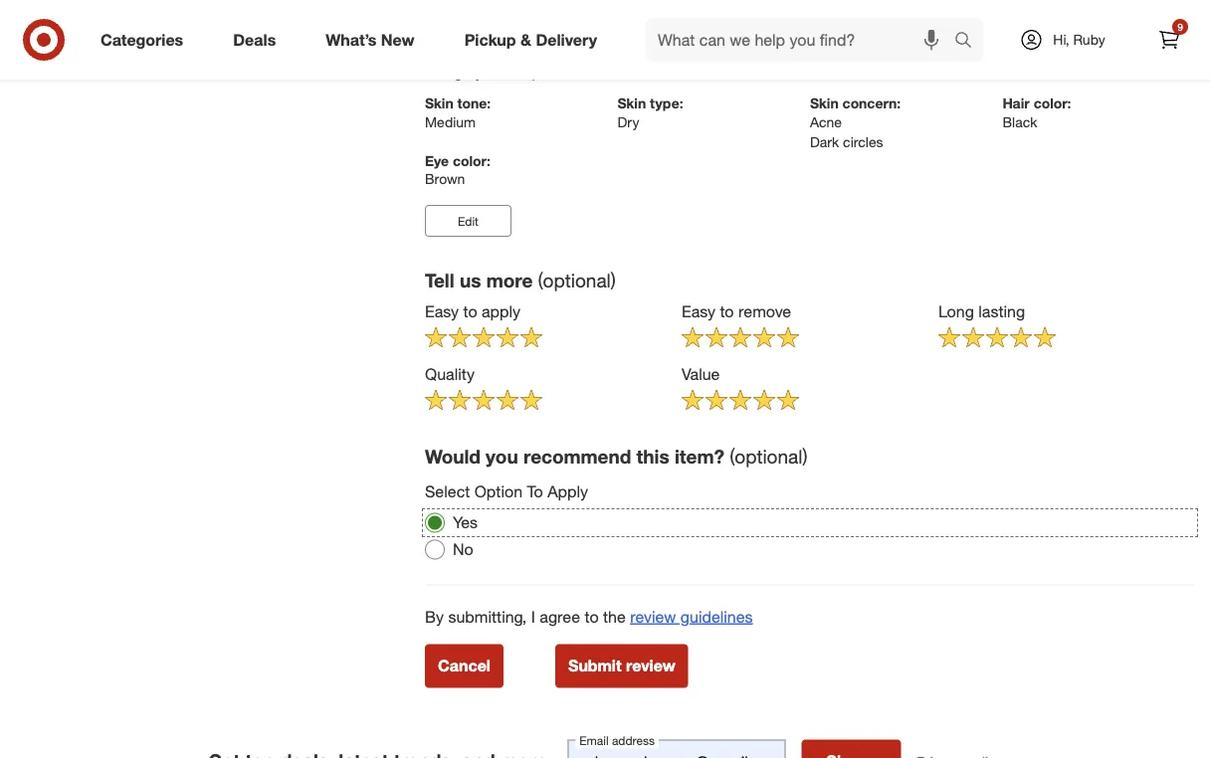 Task type: locate. For each thing, give the bounding box(es) containing it.
0 horizontal spatial skin
[[425, 95, 454, 112]]

color up brown
[[453, 152, 487, 169]]

: right hair
[[1067, 95, 1071, 112]]

eye color : brown
[[425, 152, 490, 188]]

1 horizontal spatial more
[[760, 35, 788, 50]]

: down experience
[[679, 95, 683, 112]]

you
[[484, 10, 517, 33], [486, 445, 518, 468]]

skin tone : medium
[[425, 95, 491, 130]]

2 skin from the left
[[618, 95, 646, 112]]

this left item?
[[637, 445, 669, 468]]

edit
[[458, 213, 479, 228]]

this inside "about you (optional) provide additional details to make your experience of this item more relevant to other guests"
[[712, 35, 731, 50]]

more inside "about you (optional) provide additional details to make your experience of this item more relevant to other guests"
[[760, 35, 788, 50]]

to left other
[[837, 35, 847, 50]]

delivery
[[536, 30, 597, 49]]

:
[[487, 95, 491, 112], [679, 95, 683, 112], [897, 95, 901, 112], [1067, 95, 1071, 112], [487, 152, 490, 169]]

no
[[453, 540, 473, 559]]

skin up medium
[[425, 95, 454, 112]]

you up option
[[486, 445, 518, 468]]

dark
[[810, 133, 839, 150]]

concern
[[843, 95, 897, 112]]

1 skin from the left
[[425, 95, 454, 112]]

dry
[[618, 113, 639, 130]]

categories link
[[84, 18, 208, 62]]

details
[[524, 35, 559, 50]]

1 horizontal spatial this
[[712, 35, 731, 50]]

Yes radio
[[425, 513, 445, 533]]

about you (optional) provide additional details to make your experience of this item more relevant to other guests
[[425, 10, 917, 50]]

easy down the tell
[[425, 302, 459, 321]]

hair color : black
[[1003, 95, 1071, 130]]

: inside hair color : black
[[1067, 95, 1071, 112]]

2 horizontal spatial skin
[[810, 95, 839, 112]]

easy to apply
[[425, 302, 521, 321]]

color inside eye color : brown
[[453, 152, 487, 169]]

long lasting
[[938, 302, 1025, 321]]

None text field
[[568, 740, 785, 758]]

color inside hair color : black
[[1034, 95, 1067, 112]]

hi,
[[1053, 31, 1069, 48]]

1 vertical spatial you
[[486, 445, 518, 468]]

0 vertical spatial more
[[760, 35, 788, 50]]

type
[[650, 95, 679, 112]]

to
[[527, 482, 543, 502]]

what's new
[[326, 30, 415, 49]]

categories
[[101, 30, 183, 49]]

color for black
[[1034, 95, 1067, 112]]

0 vertical spatial this
[[712, 35, 731, 50]]

2 vertical spatial (optional)
[[730, 445, 808, 468]]

long
[[938, 302, 974, 321]]

1 easy from the left
[[425, 302, 459, 321]]

1 vertical spatial color
[[453, 152, 487, 169]]

0 horizontal spatial color
[[453, 152, 487, 169]]

this right the of
[[712, 35, 731, 50]]

skin concern : acne dark circles
[[810, 95, 901, 150]]

: right "eye"
[[487, 152, 490, 169]]

submit review button
[[555, 645, 688, 688]]

pickup & delivery
[[464, 30, 597, 49]]

skin inside skin concern : acne dark circles
[[810, 95, 839, 112]]

deals
[[233, 30, 276, 49]]

more right item
[[760, 35, 788, 50]]

: down guests
[[897, 95, 901, 112]]

skin up dry at top right
[[618, 95, 646, 112]]

the
[[603, 607, 626, 627]]

to
[[562, 35, 573, 50], [837, 35, 847, 50], [463, 302, 477, 321], [720, 302, 734, 321], [585, 607, 599, 627]]

cancel link
[[425, 645, 504, 688]]

(optional)
[[522, 10, 606, 33], [538, 269, 616, 292], [730, 445, 808, 468]]

0 horizontal spatial easy
[[425, 302, 459, 321]]

skin inside skin type : dry
[[618, 95, 646, 112]]

0 horizontal spatial this
[[637, 445, 669, 468]]

2 easy from the left
[[682, 302, 716, 321]]

easy
[[425, 302, 459, 321], [682, 302, 716, 321]]

about
[[425, 10, 479, 33]]

more
[[760, 35, 788, 50], [486, 269, 533, 292]]

skin
[[425, 95, 454, 112], [618, 95, 646, 112], [810, 95, 839, 112]]

0 vertical spatial you
[[484, 10, 517, 33]]

review
[[630, 607, 676, 627], [626, 656, 675, 676]]

1 vertical spatial more
[[486, 269, 533, 292]]

circles
[[843, 133, 883, 150]]

: inside eye color : brown
[[487, 152, 490, 169]]

: inside skin tone : medium
[[487, 95, 491, 112]]

: inside skin type : dry
[[679, 95, 683, 112]]

: down category: makeup
[[487, 95, 491, 112]]

value
[[682, 364, 720, 384]]

3 skin from the left
[[810, 95, 839, 112]]

more up apply
[[486, 269, 533, 292]]

submit review
[[568, 656, 675, 676]]

item
[[734, 35, 757, 50]]

: inside skin concern : acne dark circles
[[897, 95, 901, 112]]

to left the at the bottom of page
[[585, 607, 599, 627]]

1 horizontal spatial skin
[[618, 95, 646, 112]]

hi, ruby
[[1053, 31, 1105, 48]]

ruby
[[1073, 31, 1105, 48]]

make
[[576, 35, 605, 50]]

would you recommend this item? (optional)
[[425, 445, 808, 468]]

: for skin concern : acne dark circles
[[897, 95, 901, 112]]

yes
[[453, 513, 478, 532]]

What can we help you find? suggestions appear below search field
[[646, 18, 959, 62]]

easy for easy to apply
[[425, 302, 459, 321]]

this
[[712, 35, 731, 50], [637, 445, 669, 468]]

0 vertical spatial color
[[1034, 95, 1067, 112]]

&
[[521, 30, 531, 49]]

1 horizontal spatial color
[[1034, 95, 1067, 112]]

deals link
[[216, 18, 301, 62]]

review right the at the bottom of page
[[630, 607, 676, 627]]

skin inside skin tone : medium
[[425, 95, 454, 112]]

1 horizontal spatial easy
[[682, 302, 716, 321]]

1 vertical spatial review
[[626, 656, 675, 676]]

you up additional
[[484, 10, 517, 33]]

pickup
[[464, 30, 516, 49]]

apply
[[548, 482, 588, 502]]

skin up acne
[[810, 95, 839, 112]]

color right hair
[[1034, 95, 1067, 112]]

you inside "about you (optional) provide additional details to make your experience of this item more relevant to other guests"
[[484, 10, 517, 33]]

review right submit
[[626, 656, 675, 676]]

easy up value
[[682, 302, 716, 321]]

0 vertical spatial (optional)
[[522, 10, 606, 33]]

black
[[1003, 113, 1037, 130]]

eye
[[425, 152, 449, 169]]

medium
[[425, 113, 476, 130]]

to left remove
[[720, 302, 734, 321]]

easy to remove
[[682, 302, 791, 321]]

1 vertical spatial this
[[637, 445, 669, 468]]



Task type: describe. For each thing, give the bounding box(es) containing it.
relevant
[[791, 35, 833, 50]]

tell
[[425, 269, 454, 292]]

skin for dry
[[618, 95, 646, 112]]

: for eye color : brown
[[487, 152, 490, 169]]

category:
[[425, 64, 486, 81]]

of
[[698, 35, 708, 50]]

us
[[460, 269, 481, 292]]

other
[[850, 35, 878, 50]]

guests
[[882, 35, 917, 50]]

apply
[[482, 302, 521, 321]]

hair
[[1003, 95, 1030, 112]]

i
[[531, 607, 535, 627]]

0 horizontal spatial more
[[486, 269, 533, 292]]

you for would
[[486, 445, 518, 468]]

search
[[945, 32, 993, 51]]

: for skin tone : medium
[[487, 95, 491, 112]]

new
[[381, 30, 415, 49]]

submit
[[568, 656, 622, 676]]

review guidelines button
[[630, 606, 753, 629]]

review inside button
[[626, 656, 675, 676]]

submitting,
[[448, 607, 527, 627]]

by submitting, i agree to the review guidelines
[[425, 607, 753, 627]]

easy for easy to remove
[[682, 302, 716, 321]]

: for skin type : dry
[[679, 95, 683, 112]]

quality
[[425, 364, 475, 384]]

recommend
[[523, 445, 631, 468]]

what's
[[326, 30, 377, 49]]

remove
[[738, 302, 791, 321]]

tell us more (optional)
[[425, 269, 616, 292]]

makeup
[[490, 64, 540, 81]]

provide
[[425, 35, 465, 50]]

search button
[[945, 18, 993, 66]]

skin for medium
[[425, 95, 454, 112]]

lasting
[[979, 302, 1025, 321]]

edit button
[[425, 205, 511, 237]]

: for hair color : black
[[1067, 95, 1071, 112]]

9
[[1178, 20, 1183, 33]]

what's new link
[[309, 18, 440, 62]]

0 vertical spatial review
[[630, 607, 676, 627]]

(optional) inside "about you (optional) provide additional details to make your experience of this item more relevant to other guests"
[[522, 10, 606, 33]]

color for brown
[[453, 152, 487, 169]]

category: makeup
[[425, 64, 540, 81]]

to left apply
[[463, 302, 477, 321]]

to left make
[[562, 35, 573, 50]]

by
[[425, 607, 444, 627]]

pickup & delivery link
[[448, 18, 622, 62]]

No radio
[[425, 540, 445, 560]]

option
[[474, 482, 523, 502]]

skin type : dry
[[618, 95, 683, 130]]

your
[[609, 35, 632, 50]]

acne
[[810, 113, 842, 130]]

guidelines
[[681, 607, 753, 627]]

select
[[425, 482, 470, 502]]

additional
[[468, 35, 521, 50]]

agree
[[540, 607, 580, 627]]

tone
[[457, 95, 487, 112]]

1 vertical spatial (optional)
[[538, 269, 616, 292]]

item?
[[675, 445, 725, 468]]

cancel
[[438, 656, 491, 676]]

select option to apply
[[425, 482, 588, 502]]

brown
[[425, 170, 465, 188]]

you for about
[[484, 10, 517, 33]]

experience
[[635, 35, 695, 50]]

9 link
[[1147, 18, 1191, 62]]

would
[[425, 445, 481, 468]]



Task type: vqa. For each thing, say whether or not it's contained in the screenshot.


